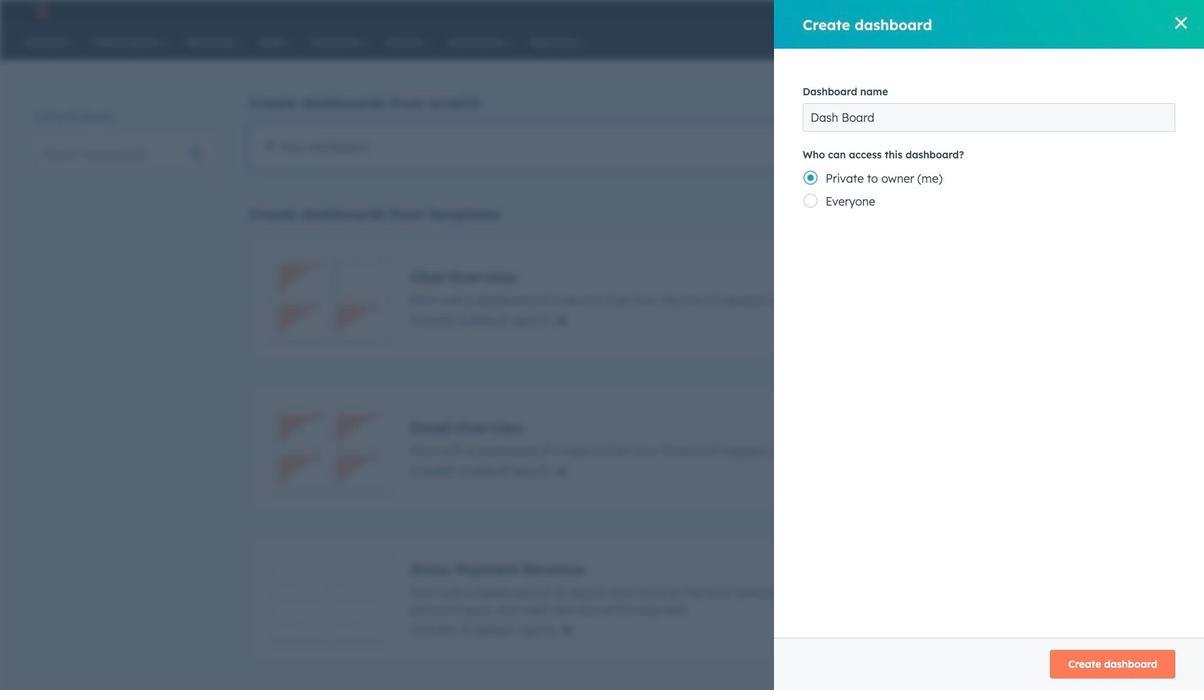 Task type: locate. For each thing, give the bounding box(es) containing it.
None checkbox
[[249, 123, 1128, 171], [249, 234, 1128, 362], [249, 385, 1128, 513], [249, 536, 1128, 663], [249, 123, 1128, 171], [249, 234, 1128, 362], [249, 385, 1128, 513], [249, 536, 1128, 663]]

menu
[[815, 0, 1176, 23]]

close image
[[1176, 17, 1187, 29]]

None text field
[[803, 103, 1176, 132]]

james peterson image
[[1027, 5, 1040, 18]]

marketplaces image
[[919, 6, 932, 19]]

None checkbox
[[249, 686, 1128, 690]]

Search HubSpot search field
[[992, 30, 1144, 54]]



Task type: describe. For each thing, give the bounding box(es) containing it.
Search search field
[[34, 140, 214, 168]]



Task type: vqa. For each thing, say whether or not it's contained in the screenshot.
text box
yes



